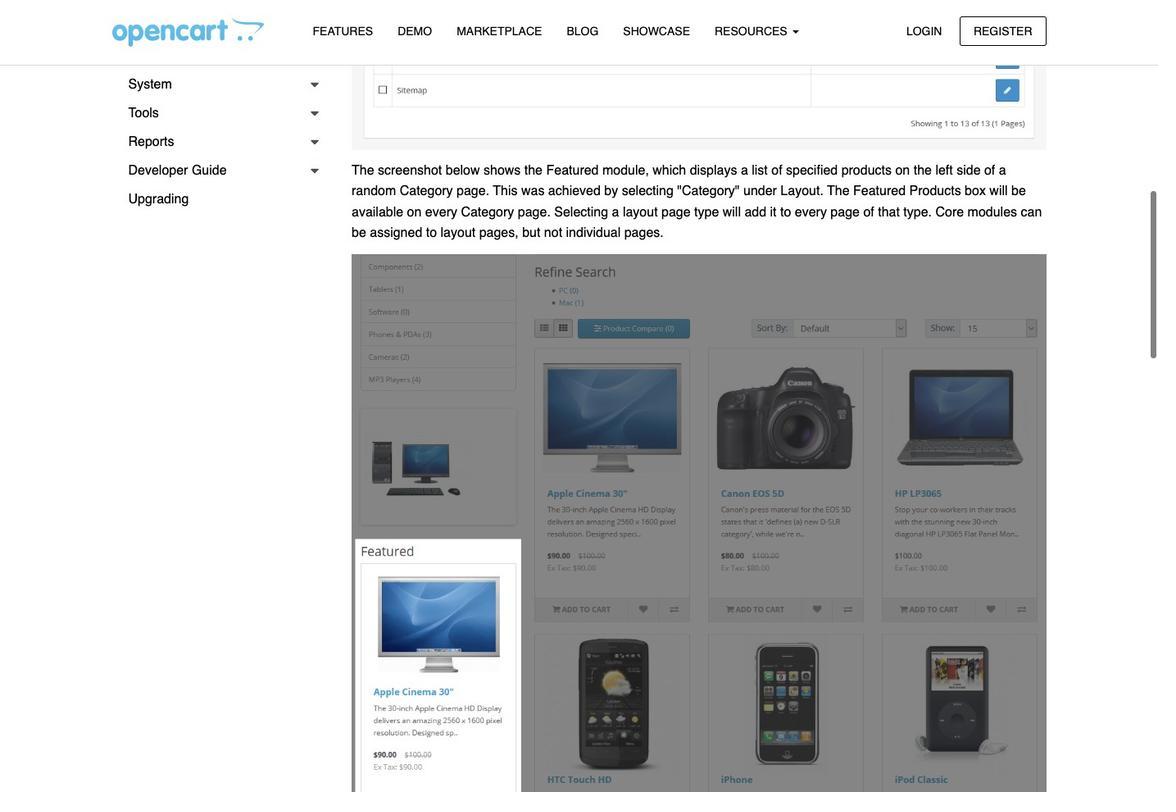 Task type: vqa. For each thing, say whether or not it's contained in the screenshot.
'or'
no



Task type: describe. For each thing, give the bounding box(es) containing it.
demo link
[[386, 17, 445, 46]]

1 horizontal spatial a
[[741, 163, 749, 178]]

by
[[605, 184, 619, 199]]

2 horizontal spatial of
[[985, 163, 996, 178]]

register
[[974, 24, 1033, 37]]

shows
[[484, 163, 521, 178]]

1 every from the left
[[426, 205, 458, 220]]

specified
[[787, 163, 838, 178]]

0 horizontal spatial on
[[407, 205, 422, 220]]

0 vertical spatial be
[[1012, 184, 1027, 199]]

pages.
[[625, 226, 664, 241]]

tools
[[128, 106, 159, 121]]

developer guide
[[128, 163, 227, 178]]

that
[[879, 205, 900, 220]]

available
[[352, 205, 404, 220]]

system
[[128, 77, 172, 92]]

0 horizontal spatial a
[[612, 205, 620, 220]]

was
[[522, 184, 545, 199]]

guide
[[192, 163, 227, 178]]

1 horizontal spatial category
[[461, 205, 515, 220]]

random
[[352, 184, 396, 199]]

reports link
[[112, 128, 327, 157]]

pages,
[[480, 226, 519, 241]]

sales
[[128, 20, 161, 34]]

blog
[[567, 25, 599, 38]]

it
[[771, 205, 777, 220]]

left
[[936, 163, 954, 178]]

resources link
[[703, 17, 812, 46]]

add
[[745, 205, 767, 220]]

layout.
[[781, 184, 824, 199]]

system link
[[112, 71, 327, 99]]

resources
[[715, 25, 791, 38]]

selecting
[[555, 205, 609, 220]]

login link
[[893, 16, 957, 46]]

sales link
[[112, 13, 327, 42]]

1 vertical spatial will
[[723, 205, 741, 220]]

showcase
[[624, 25, 691, 38]]

1 vertical spatial page.
[[518, 205, 551, 220]]

layout - list image
[[352, 0, 1047, 150]]

1 vertical spatial featured
[[854, 184, 906, 199]]

featured sample image
[[352, 255, 1047, 792]]

tools link
[[112, 99, 327, 128]]

marketing link
[[112, 42, 327, 71]]

1 horizontal spatial of
[[864, 205, 875, 220]]

side
[[957, 163, 981, 178]]

type
[[695, 205, 720, 220]]

displays
[[690, 163, 738, 178]]

0 vertical spatial category
[[400, 184, 453, 199]]



Task type: locate. For each thing, give the bounding box(es) containing it.
0 horizontal spatial to
[[426, 226, 437, 241]]

1 vertical spatial be
[[352, 226, 366, 241]]

login
[[907, 24, 943, 37]]

0 vertical spatial will
[[990, 184, 1008, 199]]

marketing
[[128, 48, 186, 63]]

1 horizontal spatial to
[[781, 205, 792, 220]]

a left the list
[[741, 163, 749, 178]]

2 page from the left
[[831, 205, 860, 220]]

of right the list
[[772, 163, 783, 178]]

0 vertical spatial featured
[[547, 163, 599, 178]]

be
[[1012, 184, 1027, 199], [352, 226, 366, 241]]

layout
[[623, 205, 658, 220], [441, 226, 476, 241]]

0 horizontal spatial category
[[400, 184, 453, 199]]

layout left the pages, at the top left
[[441, 226, 476, 241]]

0 horizontal spatial of
[[772, 163, 783, 178]]

featured
[[547, 163, 599, 178], [854, 184, 906, 199]]

will
[[990, 184, 1008, 199], [723, 205, 741, 220]]

category up the pages, at the top left
[[461, 205, 515, 220]]

0 horizontal spatial the
[[352, 163, 374, 178]]

can
[[1022, 205, 1043, 220]]

0 vertical spatial the
[[352, 163, 374, 178]]

1 horizontal spatial page.
[[518, 205, 551, 220]]

to right assigned
[[426, 226, 437, 241]]

will up modules
[[990, 184, 1008, 199]]

developer guide link
[[112, 157, 327, 185]]

1 vertical spatial category
[[461, 205, 515, 220]]

0 horizontal spatial be
[[352, 226, 366, 241]]

module,
[[603, 163, 649, 178]]

under
[[744, 184, 777, 199]]

category
[[400, 184, 453, 199], [461, 205, 515, 220]]

page. down was
[[518, 205, 551, 220]]

1 horizontal spatial every
[[795, 205, 827, 220]]

which
[[653, 163, 687, 178]]

this
[[493, 184, 518, 199]]

marketplace link
[[445, 17, 555, 46]]

1 horizontal spatial on
[[896, 163, 911, 178]]

a down the by
[[612, 205, 620, 220]]

1 horizontal spatial be
[[1012, 184, 1027, 199]]

features link
[[301, 17, 386, 46]]

featured up achieved
[[547, 163, 599, 178]]

upgrading link
[[112, 185, 327, 214]]

marketplace
[[457, 25, 542, 38]]

selecting
[[622, 184, 674, 199]]

1 horizontal spatial layout
[[623, 205, 658, 220]]

0 vertical spatial page.
[[457, 184, 490, 199]]

every
[[426, 205, 458, 220], [795, 205, 827, 220]]

0 vertical spatial layout
[[623, 205, 658, 220]]

achieved
[[549, 184, 601, 199]]

0 horizontal spatial featured
[[547, 163, 599, 178]]

0 horizontal spatial page
[[662, 205, 691, 220]]

0 vertical spatial on
[[896, 163, 911, 178]]

the
[[525, 163, 543, 178], [914, 163, 933, 178]]

1 horizontal spatial the
[[828, 184, 850, 199]]

0 horizontal spatial will
[[723, 205, 741, 220]]

the screenshot below shows the featured module, which displays a list of specified products on the left side of a random category page. this was achieved by selecting "category" under layout. the featured products box will be available on every category page. selecting a layout page type will add it to every page of that type. core modules can be assigned to layout pages, but not individual pages.
[[352, 163, 1043, 241]]

products
[[910, 184, 962, 199]]

1 horizontal spatial page
[[831, 205, 860, 220]]

opencart - open source shopping cart solution image
[[112, 17, 264, 47]]

on right products
[[896, 163, 911, 178]]

modules
[[968, 205, 1018, 220]]

not
[[544, 226, 563, 241]]

to right 'it'
[[781, 205, 792, 220]]

1 vertical spatial layout
[[441, 226, 476, 241]]

developer
[[128, 163, 188, 178]]

be up can
[[1012, 184, 1027, 199]]

a right side
[[1000, 163, 1007, 178]]

page
[[662, 205, 691, 220], [831, 205, 860, 220]]

screenshot
[[378, 163, 442, 178]]

0 horizontal spatial every
[[426, 205, 458, 220]]

the up was
[[525, 163, 543, 178]]

of right side
[[985, 163, 996, 178]]

on up assigned
[[407, 205, 422, 220]]

every down below
[[426, 205, 458, 220]]

box
[[965, 184, 987, 199]]

1 vertical spatial to
[[426, 226, 437, 241]]

"category"
[[678, 184, 740, 199]]

1 the from the left
[[525, 163, 543, 178]]

2 the from the left
[[914, 163, 933, 178]]

1 page from the left
[[662, 205, 691, 220]]

the down specified
[[828, 184, 850, 199]]

the left left
[[914, 163, 933, 178]]

on
[[896, 163, 911, 178], [407, 205, 422, 220]]

but
[[523, 226, 541, 241]]

page. down below
[[457, 184, 490, 199]]

reports
[[128, 135, 174, 149]]

featured up that
[[854, 184, 906, 199]]

demo
[[398, 25, 432, 38]]

the
[[352, 163, 374, 178], [828, 184, 850, 199]]

a
[[741, 163, 749, 178], [1000, 163, 1007, 178], [612, 205, 620, 220]]

features
[[313, 25, 373, 38]]

type.
[[904, 205, 933, 220]]

of
[[772, 163, 783, 178], [985, 163, 996, 178], [864, 205, 875, 220]]

0 horizontal spatial page.
[[457, 184, 490, 199]]

layout up pages.
[[623, 205, 658, 220]]

0 horizontal spatial layout
[[441, 226, 476, 241]]

1 horizontal spatial featured
[[854, 184, 906, 199]]

assigned
[[370, 226, 423, 241]]

2 every from the left
[[795, 205, 827, 220]]

blog link
[[555, 17, 611, 46]]

page.
[[457, 184, 490, 199], [518, 205, 551, 220]]

the up random on the top left of the page
[[352, 163, 374, 178]]

core
[[936, 205, 965, 220]]

1 horizontal spatial will
[[990, 184, 1008, 199]]

to
[[781, 205, 792, 220], [426, 226, 437, 241]]

products
[[842, 163, 892, 178]]

page left type
[[662, 205, 691, 220]]

0 horizontal spatial the
[[525, 163, 543, 178]]

register link
[[960, 16, 1047, 46]]

1 vertical spatial on
[[407, 205, 422, 220]]

1 vertical spatial the
[[828, 184, 850, 199]]

2 horizontal spatial a
[[1000, 163, 1007, 178]]

page left that
[[831, 205, 860, 220]]

every down 'layout.'
[[795, 205, 827, 220]]

showcase link
[[611, 17, 703, 46]]

list
[[752, 163, 768, 178]]

upgrading
[[128, 192, 189, 207]]

1 horizontal spatial the
[[914, 163, 933, 178]]

below
[[446, 163, 480, 178]]

be down available
[[352, 226, 366, 241]]

individual
[[566, 226, 621, 241]]

category down screenshot
[[400, 184, 453, 199]]

of left that
[[864, 205, 875, 220]]

will left add
[[723, 205, 741, 220]]

0 vertical spatial to
[[781, 205, 792, 220]]



